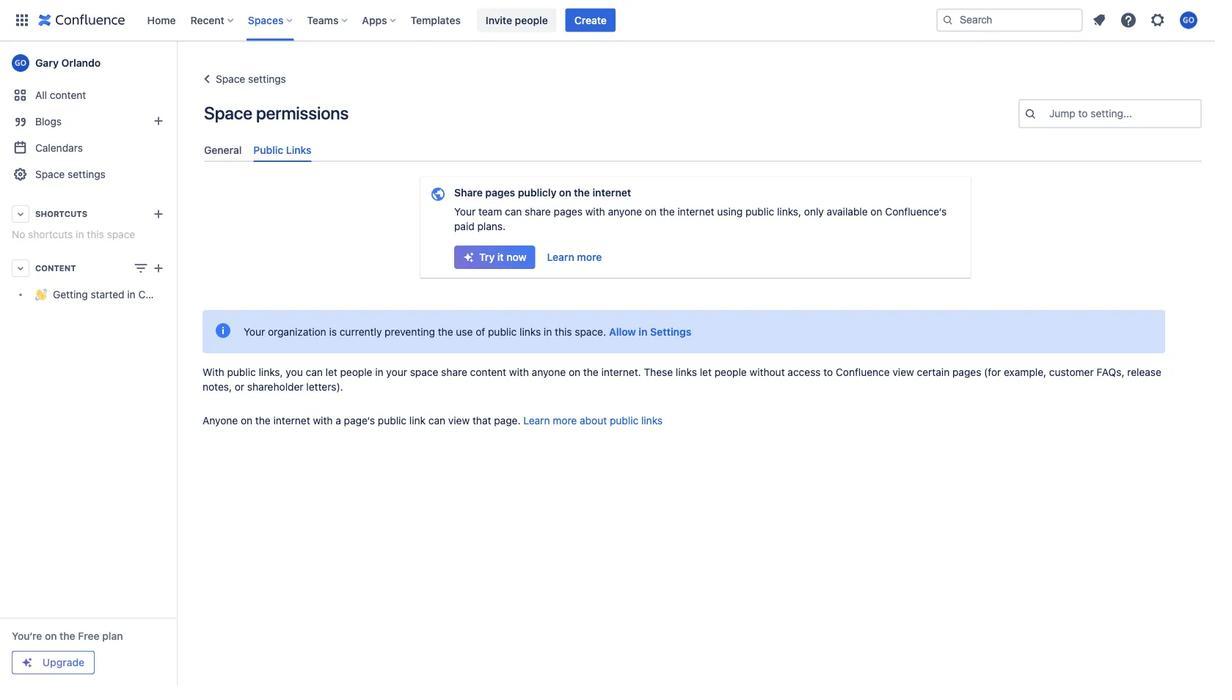 Task type: describe. For each thing, give the bounding box(es) containing it.
on inside with public links, you can let people in your space share content with anyone on the internet. these links let people without access to confluence view certain pages (for example, customer faqs, release notes, or shareholder letters).
[[569, 367, 581, 379]]

content
[[35, 264, 76, 273]]

the left use
[[438, 326, 453, 338]]

1 horizontal spatial links
[[641, 415, 663, 427]]

the left using
[[660, 206, 675, 218]]

public left link
[[378, 415, 407, 427]]

with inside share pages publicly on the internet your team can share pages with anyone on the internet using public links, only available on confluence's paid plans.
[[585, 206, 605, 218]]

you're on the free plan
[[12, 631, 123, 643]]

now
[[507, 251, 527, 264]]

spaces button
[[244, 8, 298, 32]]

preventing
[[385, 326, 435, 338]]

2 let from the left
[[700, 367, 712, 379]]

plan
[[102, 631, 123, 643]]

learn more
[[547, 251, 602, 264]]

your profile and preferences image
[[1180, 11, 1198, 29]]

help icon image
[[1120, 11, 1138, 29]]

organization
[[268, 326, 326, 338]]

1 horizontal spatial settings
[[248, 73, 286, 85]]

0 horizontal spatial pages
[[485, 187, 515, 199]]

that
[[473, 415, 491, 427]]

links inside with public links, you can let people in your space share content with anyone on the internet. these links let people without access to confluence view certain pages (for example, customer faqs, release notes, or shareholder letters).
[[676, 367, 697, 379]]

0 horizontal spatial view
[[448, 415, 470, 427]]

without
[[750, 367, 785, 379]]

team
[[478, 206, 502, 218]]

a
[[336, 415, 341, 427]]

0 vertical spatial space
[[107, 229, 135, 241]]

create
[[574, 14, 607, 26]]

your
[[386, 367, 407, 379]]

jump to setting...
[[1049, 108, 1132, 120]]

confluence's
[[885, 206, 947, 218]]

page's
[[344, 415, 375, 427]]

calendars link
[[6, 135, 170, 161]]

internet.
[[601, 367, 641, 379]]

shortcuts
[[28, 229, 73, 241]]

gary orlando
[[35, 57, 101, 69]]

public inside share pages publicly on the internet your team can share pages with anyone on the internet using public links, only available on confluence's paid plans.
[[746, 206, 774, 218]]

global element
[[9, 0, 933, 41]]

no shortcuts in this space
[[12, 229, 135, 241]]

0 vertical spatial more
[[577, 251, 602, 264]]

spaces
[[248, 14, 284, 26]]

search image
[[942, 14, 954, 26]]

2 vertical spatial with
[[313, 415, 333, 427]]

2 vertical spatial can
[[428, 415, 446, 427]]

try
[[479, 251, 495, 264]]

2 horizontal spatial internet
[[678, 206, 714, 218]]

1 horizontal spatial to
[[1079, 108, 1088, 120]]

general link
[[198, 138, 248, 162]]

upgrade
[[42, 657, 84, 669]]

certain
[[917, 367, 950, 379]]

with inside with public links, you can let people in your space share content with anyone on the internet. these links let people without access to confluence view certain pages (for example, customer faqs, release notes, or shareholder letters).
[[509, 367, 529, 379]]

shortcuts button
[[6, 201, 170, 228]]

space settings inside space element
[[35, 168, 106, 181]]

appswitcher icon image
[[13, 11, 31, 29]]

anyone inside share pages publicly on the internet your team can share pages with anyone on the internet using public links, only available on confluence's paid plans.
[[608, 206, 642, 218]]

getting started in confluence
[[53, 289, 192, 301]]

0 vertical spatial space settings
[[216, 73, 286, 85]]

public right of
[[488, 326, 517, 338]]

in down shortcuts dropdown button
[[76, 229, 84, 241]]

0 horizontal spatial your
[[244, 326, 265, 338]]

started
[[91, 289, 124, 301]]

0 horizontal spatial internet
[[273, 415, 310, 427]]

links, inside share pages publicly on the internet your team can share pages with anyone on the internet using public links, only available on confluence's paid plans.
[[777, 206, 801, 218]]

calendars
[[35, 142, 83, 154]]

share
[[454, 187, 483, 199]]

settings icon image
[[1149, 11, 1167, 29]]

all content
[[35, 89, 86, 101]]

2 horizontal spatial people
[[715, 367, 747, 379]]

links, inside with public links, you can let people in your space share content with anyone on the internet. these links let people without access to confluence view certain pages (for example, customer faqs, release notes, or shareholder letters).
[[259, 367, 283, 379]]

these
[[644, 367, 673, 379]]

share pages publicly on the internet your team can share pages with anyone on the internet using public links, only available on confluence's paid plans.
[[454, 187, 947, 233]]

people inside button
[[515, 14, 548, 26]]

home
[[147, 14, 176, 26]]

invite
[[486, 14, 512, 26]]

all
[[35, 89, 47, 101]]

you
[[286, 367, 303, 379]]

the inside with public links, you can let people in your space share content with anyone on the internet. these links let people without access to confluence view certain pages (for example, customer faqs, release notes, or shareholder letters).
[[583, 367, 599, 379]]

public inside with public links, you can let people in your space share content with anyone on the internet. these links let people without access to confluence view certain pages (for example, customer faqs, release notes, or shareholder letters).
[[227, 367, 256, 379]]

upgrade button
[[12, 652, 94, 674]]

letters).
[[306, 381, 343, 394]]

confluence inside with public links, you can let people in your space share content with anyone on the internet. these links let people without access to confluence view certain pages (for example, customer faqs, release notes, or shareholder letters).
[[836, 367, 890, 379]]

of
[[476, 326, 485, 338]]

available
[[827, 206, 868, 218]]

use
[[456, 326, 473, 338]]

apps
[[362, 14, 387, 26]]

shareholder
[[247, 381, 304, 394]]

premium image
[[21, 658, 33, 669]]

is
[[329, 326, 337, 338]]

0 vertical spatial internet
[[593, 187, 631, 199]]

collapse sidebar image
[[160, 48, 192, 78]]

using
[[717, 206, 743, 218]]

settings
[[650, 326, 692, 338]]

faqs,
[[1097, 367, 1125, 379]]

link
[[409, 415, 426, 427]]

recent
[[190, 14, 224, 26]]

1 vertical spatial this
[[555, 326, 572, 338]]

try it now
[[479, 251, 527, 264]]

your organization is currently preventing the use of public links in this space. allow in settings
[[244, 326, 692, 338]]

can inside with public links, you can let people in your space share content with anyone on the internet. these links let people without access to confluence view certain pages (for example, customer faqs, release notes, or shareholder letters).
[[306, 367, 323, 379]]

free
[[78, 631, 100, 643]]

share inside share pages publicly on the internet your team can share pages with anyone on the internet using public links, only available on confluence's paid plans.
[[525, 206, 551, 218]]

orlando
[[61, 57, 101, 69]]

example,
[[1004, 367, 1047, 379]]

setting...
[[1091, 108, 1132, 120]]

on inside space element
[[45, 631, 57, 643]]

anyone on the internet with a page's public link can view that page. learn more about public links
[[203, 415, 663, 427]]

2 vertical spatial space
[[35, 168, 65, 181]]

0 horizontal spatial people
[[340, 367, 372, 379]]

notification icon image
[[1091, 11, 1108, 29]]

with
[[203, 367, 224, 379]]

home link
[[143, 8, 180, 32]]

in inside with public links, you can let people in your space share content with anyone on the internet. these links let people without access to confluence view certain pages (for example, customer faqs, release notes, or shareholder letters).
[[375, 367, 384, 379]]

1 vertical spatial learn
[[523, 415, 550, 427]]

(for
[[984, 367, 1001, 379]]



Task type: vqa. For each thing, say whether or not it's contained in the screenshot.
group
no



Task type: locate. For each thing, give the bounding box(es) containing it.
view left the that at the bottom left of the page
[[448, 415, 470, 427]]

with up 'page.'
[[509, 367, 529, 379]]

1 horizontal spatial people
[[515, 14, 548, 26]]

1 horizontal spatial space settings link
[[198, 70, 286, 88]]

1 horizontal spatial internet
[[593, 187, 631, 199]]

templates link
[[406, 8, 465, 32]]

banner
[[0, 0, 1215, 41]]

0 vertical spatial can
[[505, 206, 522, 218]]

1 let from the left
[[326, 367, 337, 379]]

notes,
[[203, 381, 232, 394]]

space settings link down calendars
[[6, 161, 170, 188]]

0 horizontal spatial let
[[326, 367, 337, 379]]

space element
[[0, 41, 192, 687]]

0 horizontal spatial anyone
[[532, 367, 566, 379]]

can up letters).
[[306, 367, 323, 379]]

0 horizontal spatial settings
[[68, 168, 106, 181]]

gary orlando link
[[6, 48, 170, 78]]

1 horizontal spatial content
[[470, 367, 506, 379]]

0 vertical spatial links,
[[777, 206, 801, 218]]

content button
[[6, 255, 170, 282]]

0 vertical spatial this
[[87, 229, 104, 241]]

create a page image
[[150, 260, 167, 277]]

banner containing home
[[0, 0, 1215, 41]]

1 horizontal spatial share
[[525, 206, 551, 218]]

learn right now
[[547, 251, 574, 264]]

with left "a"
[[313, 415, 333, 427]]

space right your
[[410, 367, 438, 379]]

access
[[788, 367, 821, 379]]

to
[[1079, 108, 1088, 120], [824, 367, 833, 379]]

public links link
[[248, 138, 317, 162]]

in right started in the left top of the page
[[127, 289, 136, 301]]

to inside with public links, you can let people in your space share content with anyone on the internet. these links let people without access to confluence view certain pages (for example, customer faqs, release notes, or shareholder letters).
[[824, 367, 833, 379]]

to right jump
[[1079, 108, 1088, 120]]

0 horizontal spatial content
[[50, 89, 86, 101]]

1 vertical spatial can
[[306, 367, 323, 379]]

public up "or"
[[227, 367, 256, 379]]

the
[[574, 187, 590, 199], [660, 206, 675, 218], [438, 326, 453, 338], [583, 367, 599, 379], [255, 415, 271, 427], [60, 631, 75, 643]]

to right access
[[824, 367, 833, 379]]

your up paid
[[454, 206, 476, 218]]

1 horizontal spatial let
[[700, 367, 712, 379]]

space down calendars
[[35, 168, 65, 181]]

on
[[559, 187, 571, 199], [645, 206, 657, 218], [871, 206, 883, 218], [569, 367, 581, 379], [241, 415, 253, 427], [45, 631, 57, 643]]

jump
[[1049, 108, 1076, 120]]

currently
[[340, 326, 382, 338]]

1 horizontal spatial space settings
[[216, 73, 286, 85]]

the down shareholder
[[255, 415, 271, 427]]

1 vertical spatial links
[[676, 367, 697, 379]]

this inside space element
[[87, 229, 104, 241]]

1 horizontal spatial pages
[[554, 206, 583, 218]]

public links
[[253, 144, 311, 156]]

confluence
[[138, 289, 192, 301], [836, 367, 890, 379]]

2 horizontal spatial can
[[505, 206, 522, 218]]

the right publicly
[[574, 187, 590, 199]]

general
[[204, 144, 242, 156]]

space permissions
[[204, 103, 349, 123]]

1 vertical spatial content
[[470, 367, 506, 379]]

shortcuts
[[35, 210, 87, 219]]

1 vertical spatial share
[[441, 367, 467, 379]]

space inside with public links, you can let people in your space share content with anyone on the internet. these links let people without access to confluence view certain pages (for example, customer faqs, release notes, or shareholder letters).
[[410, 367, 438, 379]]

0 horizontal spatial confluence
[[138, 289, 192, 301]]

0 vertical spatial space settings link
[[198, 70, 286, 88]]

2 horizontal spatial pages
[[953, 367, 981, 379]]

in right "allow"
[[639, 326, 648, 338]]

in left space.
[[544, 326, 552, 338]]

0 horizontal spatial with
[[313, 415, 333, 427]]

page.
[[494, 415, 521, 427]]

share down use
[[441, 367, 467, 379]]

0 horizontal spatial share
[[441, 367, 467, 379]]

pages left (for
[[953, 367, 981, 379]]

people right invite
[[515, 14, 548, 26]]

pages down publicly
[[554, 206, 583, 218]]

0 vertical spatial with
[[585, 206, 605, 218]]

only
[[804, 206, 824, 218]]

internet
[[593, 187, 631, 199], [678, 206, 714, 218], [273, 415, 310, 427]]

getting started in confluence link
[[6, 282, 192, 308]]

learn more about public links link
[[523, 415, 663, 427]]

1 vertical spatial more
[[553, 415, 577, 427]]

can right link
[[428, 415, 446, 427]]

settings inside space element
[[68, 168, 106, 181]]

about
[[580, 415, 607, 427]]

0 horizontal spatial links
[[520, 326, 541, 338]]

space settings
[[216, 73, 286, 85], [35, 168, 106, 181]]

settings up space permissions
[[248, 73, 286, 85]]

it
[[497, 251, 504, 264]]

1 vertical spatial space settings
[[35, 168, 106, 181]]

view inside with public links, you can let people in your space share content with anyone on the internet. these links let people without access to confluence view certain pages (for example, customer faqs, release notes, or shareholder letters).
[[893, 367, 914, 379]]

2 vertical spatial pages
[[953, 367, 981, 379]]

0 vertical spatial anyone
[[608, 206, 642, 218]]

1 horizontal spatial anyone
[[608, 206, 642, 218]]

permissions
[[256, 103, 349, 123]]

1 vertical spatial settings
[[68, 168, 106, 181]]

let right these
[[700, 367, 712, 379]]

more
[[577, 251, 602, 264], [553, 415, 577, 427]]

1 vertical spatial pages
[[554, 206, 583, 218]]

space settings link up space permissions
[[198, 70, 286, 88]]

1 vertical spatial links,
[[259, 367, 283, 379]]

space settings link
[[198, 70, 286, 88], [6, 161, 170, 188]]

teams button
[[303, 8, 353, 32]]

can
[[505, 206, 522, 218], [306, 367, 323, 379], [428, 415, 446, 427]]

settings down 'calendars' link on the top left
[[68, 168, 106, 181]]

0 vertical spatial content
[[50, 89, 86, 101]]

publicly
[[518, 187, 557, 199]]

people left the without
[[715, 367, 747, 379]]

0 horizontal spatial can
[[306, 367, 323, 379]]

0 vertical spatial share
[[525, 206, 551, 218]]

0 vertical spatial learn
[[547, 251, 574, 264]]

1 vertical spatial anyone
[[532, 367, 566, 379]]

share inside with public links, you can let people in your space share content with anyone on the internet. these links let people without access to confluence view certain pages (for example, customer faqs, release notes, or shareholder letters).
[[441, 367, 467, 379]]

2 horizontal spatial with
[[585, 206, 605, 218]]

0 horizontal spatial to
[[824, 367, 833, 379]]

anyone up learn more about public links link
[[532, 367, 566, 379]]

teams
[[307, 14, 339, 26]]

1 horizontal spatial can
[[428, 415, 446, 427]]

0 vertical spatial pages
[[485, 187, 515, 199]]

confluence right access
[[836, 367, 890, 379]]

content
[[50, 89, 86, 101], [470, 367, 506, 379]]

0 horizontal spatial space settings
[[35, 168, 106, 181]]

1 vertical spatial space settings link
[[6, 161, 170, 188]]

learn right 'page.'
[[523, 415, 550, 427]]

0 horizontal spatial this
[[87, 229, 104, 241]]

1 vertical spatial to
[[824, 367, 833, 379]]

public
[[253, 144, 283, 156]]

release
[[1127, 367, 1162, 379]]

with
[[585, 206, 605, 218], [509, 367, 529, 379], [313, 415, 333, 427]]

links right of
[[520, 326, 541, 338]]

this left space.
[[555, 326, 572, 338]]

2 horizontal spatial links
[[676, 367, 697, 379]]

learn more link
[[538, 246, 611, 269]]

space
[[107, 229, 135, 241], [410, 367, 438, 379]]

0 horizontal spatial space settings link
[[6, 161, 170, 188]]

1 horizontal spatial view
[[893, 367, 914, 379]]

confluence down create a page 'image'
[[138, 289, 192, 301]]

links, up shareholder
[[259, 367, 283, 379]]

space settings down calendars
[[35, 168, 106, 181]]

0 horizontal spatial space
[[107, 229, 135, 241]]

tab list containing general
[[198, 138, 1208, 162]]

share down publicly
[[525, 206, 551, 218]]

0 vertical spatial view
[[893, 367, 914, 379]]

share
[[525, 206, 551, 218], [441, 367, 467, 379]]

1 horizontal spatial links,
[[777, 206, 801, 218]]

in left your
[[375, 367, 384, 379]]

the inside space element
[[60, 631, 75, 643]]

pages up team
[[485, 187, 515, 199]]

allow in settings link
[[609, 326, 692, 338]]

links right these
[[676, 367, 697, 379]]

this down shortcuts dropdown button
[[87, 229, 104, 241]]

links, left only at top
[[777, 206, 801, 218]]

pages
[[485, 187, 515, 199], [554, 206, 583, 218], [953, 367, 981, 379]]

content inside with public links, you can let people in your space share content with anyone on the internet. these links let people without access to confluence view certain pages (for example, customer faqs, release notes, or shareholder letters).
[[470, 367, 506, 379]]

gary
[[35, 57, 59, 69]]

plans.
[[477, 221, 506, 233]]

let
[[326, 367, 337, 379], [700, 367, 712, 379]]

0 vertical spatial settings
[[248, 73, 286, 85]]

0 vertical spatial your
[[454, 206, 476, 218]]

invite people button
[[477, 8, 557, 32]]

templates
[[411, 14, 461, 26]]

the left internet.
[[583, 367, 599, 379]]

more right now
[[577, 251, 602, 264]]

people
[[515, 14, 548, 26], [340, 367, 372, 379], [715, 367, 747, 379]]

1 vertical spatial with
[[509, 367, 529, 379]]

content right all
[[50, 89, 86, 101]]

content inside space element
[[50, 89, 86, 101]]

public right about
[[610, 415, 639, 427]]

can inside share pages publicly on the internet your team can share pages with anyone on the internet using public links, only available on confluence's paid plans.
[[505, 206, 522, 218]]

content down of
[[470, 367, 506, 379]]

paid
[[454, 221, 475, 233]]

blogs
[[35, 116, 62, 128]]

pages inside with public links, you can let people in your space share content with anyone on the internet. these links let people without access to confluence view certain pages (for example, customer faqs, release notes, or shareholder letters).
[[953, 367, 981, 379]]

change view image
[[132, 260, 150, 277]]

your left organization
[[244, 326, 265, 338]]

1 vertical spatial space
[[204, 103, 252, 123]]

settings
[[248, 73, 286, 85], [68, 168, 106, 181]]

1 horizontal spatial space
[[410, 367, 438, 379]]

getting
[[53, 289, 88, 301]]

public
[[746, 206, 774, 218], [488, 326, 517, 338], [227, 367, 256, 379], [378, 415, 407, 427], [610, 415, 639, 427]]

space up general
[[204, 103, 252, 123]]

Search field
[[936, 8, 1083, 32]]

space
[[216, 73, 245, 85], [204, 103, 252, 123], [35, 168, 65, 181]]

1 horizontal spatial your
[[454, 206, 476, 218]]

space right "collapse sidebar" icon
[[216, 73, 245, 85]]

add shortcut image
[[150, 205, 167, 223]]

can right team
[[505, 206, 522, 218]]

apps button
[[358, 8, 402, 32]]

Search settings text field
[[1049, 106, 1052, 121]]

or
[[235, 381, 244, 394]]

invite people
[[486, 14, 548, 26]]

1 vertical spatial internet
[[678, 206, 714, 218]]

allow
[[609, 326, 636, 338]]

in
[[76, 229, 84, 241], [127, 289, 136, 301], [544, 326, 552, 338], [639, 326, 648, 338], [375, 367, 384, 379]]

try it now button
[[454, 246, 535, 269]]

1 horizontal spatial this
[[555, 326, 572, 338]]

links,
[[777, 206, 801, 218], [259, 367, 283, 379]]

your inside share pages publicly on the internet your team can share pages with anyone on the internet using public links, only available on confluence's paid plans.
[[454, 206, 476, 218]]

customer
[[1049, 367, 1094, 379]]

0 vertical spatial links
[[520, 326, 541, 338]]

blogs link
[[6, 109, 170, 135]]

1 vertical spatial view
[[448, 415, 470, 427]]

1 vertical spatial confluence
[[836, 367, 890, 379]]

people up letters).
[[340, 367, 372, 379]]

2 vertical spatial internet
[[273, 415, 310, 427]]

let up letters).
[[326, 367, 337, 379]]

space down shortcuts dropdown button
[[107, 229, 135, 241]]

tab list
[[198, 138, 1208, 162]]

links down these
[[641, 415, 663, 427]]

confluence image
[[38, 11, 125, 29], [38, 11, 125, 29]]

all content link
[[6, 82, 170, 109]]

create link
[[566, 8, 616, 32]]

the left free
[[60, 631, 75, 643]]

0 vertical spatial confluence
[[138, 289, 192, 301]]

view
[[893, 367, 914, 379], [448, 415, 470, 427]]

confluence inside 'getting started in confluence' link
[[138, 289, 192, 301]]

anyone up learn more link
[[608, 206, 642, 218]]

1 vertical spatial your
[[244, 326, 265, 338]]

space settings up space permissions
[[216, 73, 286, 85]]

0 vertical spatial to
[[1079, 108, 1088, 120]]

more left about
[[553, 415, 577, 427]]

public right using
[[746, 206, 774, 218]]

2 vertical spatial links
[[641, 415, 663, 427]]

links
[[286, 144, 311, 156]]

view left 'certain'
[[893, 367, 914, 379]]

0 vertical spatial space
[[216, 73, 245, 85]]

with up learn more
[[585, 206, 605, 218]]

create a blog image
[[150, 112, 167, 130]]

no
[[12, 229, 25, 241]]

1 horizontal spatial confluence
[[836, 367, 890, 379]]

space.
[[575, 326, 606, 338]]

anyone inside with public links, you can let people in your space share content with anyone on the internet. these links let people without access to confluence view certain pages (for example, customer faqs, release notes, or shareholder letters).
[[532, 367, 566, 379]]

1 horizontal spatial with
[[509, 367, 529, 379]]

1 vertical spatial space
[[410, 367, 438, 379]]

anyone
[[203, 415, 238, 427]]

0 horizontal spatial links,
[[259, 367, 283, 379]]



